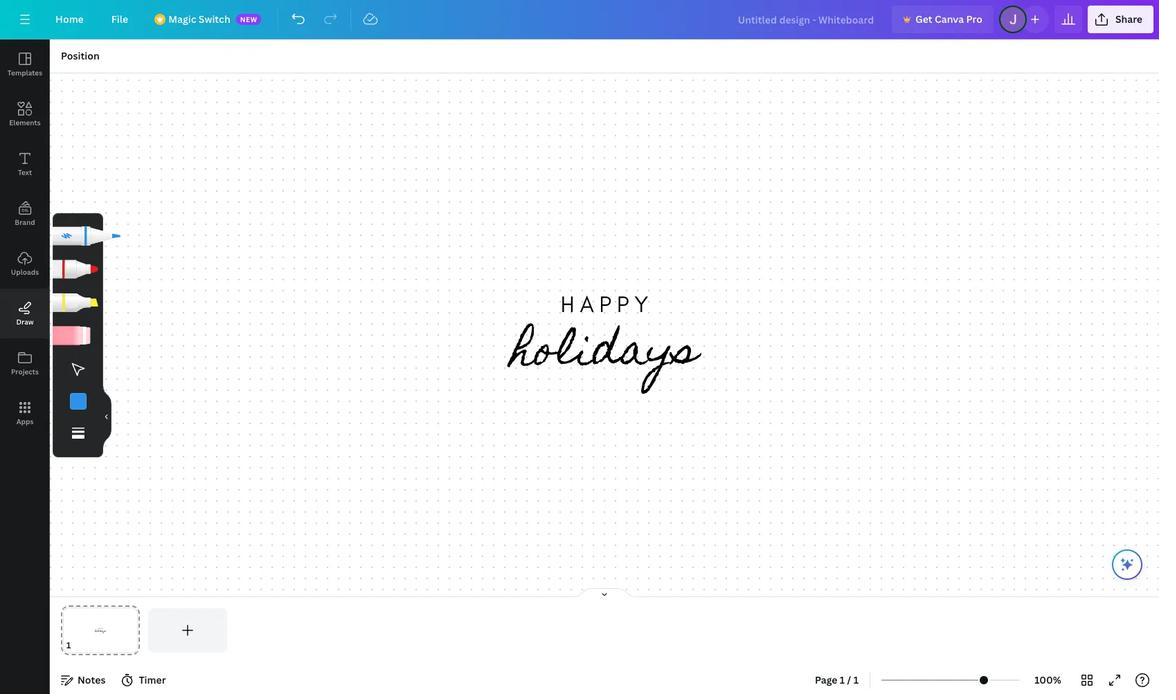 Task type: describe. For each thing, give the bounding box(es) containing it.
draw
[[16, 317, 34, 327]]

text
[[18, 168, 32, 177]]

get canva pro button
[[893, 6, 994, 33]]

brand
[[15, 218, 35, 227]]

canva
[[935, 12, 965, 26]]

notes button
[[55, 670, 111, 692]]

elements button
[[0, 89, 50, 139]]

/
[[848, 674, 852, 687]]

side panel tab list
[[0, 39, 50, 439]]

holidays
[[511, 311, 698, 399]]

100%
[[1035, 674, 1062, 687]]

Design title text field
[[727, 6, 887, 33]]

position
[[61, 49, 100, 62]]

notes
[[78, 674, 106, 687]]

page 1 / 1
[[815, 674, 859, 687]]

brand button
[[0, 189, 50, 239]]

file button
[[100, 6, 139, 33]]

magic
[[168, 12, 196, 26]]

timer button
[[117, 670, 172, 692]]

1 1 from the left
[[840, 674, 845, 687]]

2 1 from the left
[[854, 674, 859, 687]]

hide pages image
[[572, 588, 638, 599]]

elements
[[9, 118, 41, 127]]



Task type: vqa. For each thing, say whether or not it's contained in the screenshot.
GROUP
no



Task type: locate. For each thing, give the bounding box(es) containing it.
uploads
[[11, 267, 39, 277]]

get
[[916, 12, 933, 26]]

uploads button
[[0, 239, 50, 289]]

switch
[[199, 12, 230, 26]]

timer
[[139, 674, 166, 687]]

home
[[55, 12, 84, 26]]

draw button
[[0, 289, 50, 339]]

projects button
[[0, 339, 50, 389]]

1 horizontal spatial 1
[[854, 674, 859, 687]]

page 1 image
[[61, 609, 140, 653]]

0 horizontal spatial 1
[[840, 674, 845, 687]]

share
[[1116, 12, 1143, 26]]

hide image
[[103, 384, 112, 450]]

Page title text field
[[77, 639, 82, 653]]

get canva pro
[[916, 12, 983, 26]]

projects
[[11, 367, 39, 377]]

1 left / on the bottom of page
[[840, 674, 845, 687]]

page
[[815, 674, 838, 687]]

templates button
[[0, 39, 50, 89]]

apps
[[16, 417, 34, 427]]

pro
[[967, 12, 983, 26]]

file
[[111, 12, 128, 26]]

main menu bar
[[0, 0, 1160, 39]]

1 right / on the bottom of page
[[854, 674, 859, 687]]

#2d90eb image
[[70, 393, 86, 410], [70, 393, 86, 410]]

canva assistant image
[[1120, 557, 1136, 574]]

1
[[840, 674, 845, 687], [854, 674, 859, 687]]

apps button
[[0, 389, 50, 439]]

magic switch
[[168, 12, 230, 26]]

share button
[[1088, 6, 1154, 33]]

text button
[[0, 139, 50, 189]]

templates
[[8, 68, 42, 78]]

new
[[240, 15, 258, 24]]

happy
[[561, 291, 654, 318]]

position button
[[55, 45, 105, 67]]

home link
[[44, 6, 95, 33]]

100% button
[[1026, 670, 1071, 692]]



